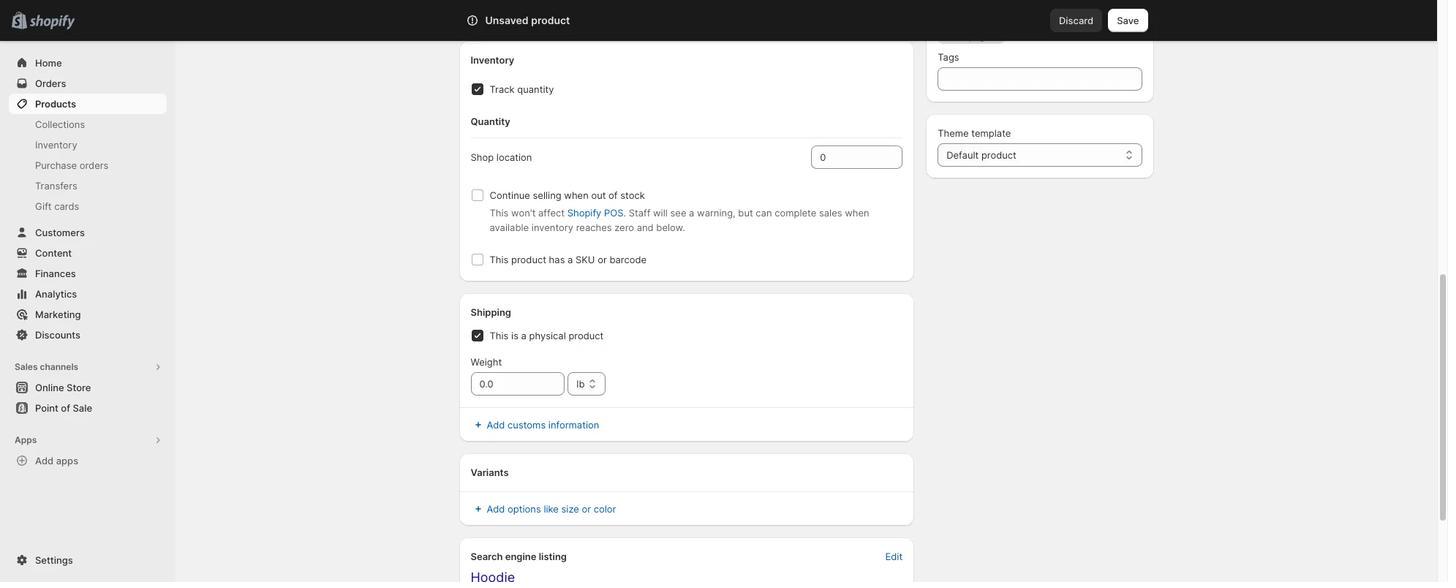 Task type: vqa. For each thing, say whether or not it's contained in the screenshot.
$1/month
no



Task type: locate. For each thing, give the bounding box(es) containing it.
. staff will see a warning, but can complete sales when available inventory reaches zero and below.
[[490, 207, 869, 233]]

or right the size
[[582, 503, 591, 515]]

orders link
[[9, 73, 167, 94]]

page
[[969, 31, 990, 42]]

0 horizontal spatial search
[[471, 551, 503, 562]]

this for this is a physical product
[[490, 330, 509, 342]]

add for add apps
[[35, 455, 54, 467]]

content link
[[9, 243, 167, 263]]

cards
[[54, 200, 79, 212]]

search right unsaved
[[531, 15, 562, 26]]

settings link
[[9, 550, 167, 570]]

of left sale
[[61, 402, 70, 414]]

home page link
[[942, 29, 990, 44]]

collections link
[[9, 114, 167, 135]]

1 this from the top
[[490, 207, 509, 219]]

products
[[35, 98, 76, 110]]

product for this
[[511, 254, 546, 265]]

0 vertical spatial or
[[598, 254, 607, 265]]

search for search engine listing
[[471, 551, 503, 562]]

home for home
[[35, 57, 62, 69]]

or right sku
[[598, 254, 607, 265]]

product left has in the top left of the page
[[511, 254, 546, 265]]

affect
[[538, 207, 565, 219]]

this down available
[[490, 254, 509, 265]]

None number field
[[811, 146, 881, 169]]

1 vertical spatial this
[[490, 254, 509, 265]]

customers
[[35, 227, 85, 238]]

2 this from the top
[[490, 254, 509, 265]]

1 horizontal spatial when
[[845, 207, 869, 219]]

2 horizontal spatial a
[[689, 207, 694, 219]]

a right "is" on the bottom left
[[521, 330, 527, 342]]

a inside ". staff will see a warning, but can complete sales when available inventory reaches zero and below."
[[689, 207, 694, 219]]

search left engine
[[471, 551, 503, 562]]

0 horizontal spatial inventory
[[35, 139, 77, 151]]

of right out on the left top
[[609, 189, 618, 201]]

point of sale link
[[9, 398, 167, 418]]

warning,
[[697, 207, 736, 219]]

2 vertical spatial a
[[521, 330, 527, 342]]

out
[[591, 189, 606, 201]]

0 vertical spatial a
[[689, 207, 694, 219]]

1 horizontal spatial inventory
[[471, 54, 514, 66]]

or inside button
[[582, 503, 591, 515]]

quantity
[[471, 116, 510, 127]]

orders
[[35, 78, 66, 89]]

product
[[531, 14, 570, 26], [981, 149, 1016, 161], [511, 254, 546, 265], [569, 330, 604, 342]]

size
[[561, 503, 579, 515]]

discard
[[1059, 15, 1094, 26]]

add customs information button
[[462, 415, 911, 435]]

shop location
[[471, 151, 532, 163]]

add options like size or color button
[[462, 499, 625, 519]]

1 horizontal spatial a
[[568, 254, 573, 265]]

this up available
[[490, 207, 509, 219]]

this for this product has a sku or barcode
[[490, 254, 509, 265]]

color
[[594, 503, 616, 515]]

discounts
[[35, 329, 80, 341]]

continue selling when out of stock
[[490, 189, 645, 201]]

customs
[[508, 419, 546, 431]]

lb
[[577, 378, 585, 390]]

1 horizontal spatial home
[[942, 31, 967, 42]]

below.
[[656, 222, 685, 233]]

add left 'customs'
[[487, 419, 505, 431]]

product for default
[[981, 149, 1016, 161]]

add left options
[[487, 503, 505, 515]]

1 horizontal spatial or
[[598, 254, 607, 265]]

sku
[[576, 254, 595, 265]]

when
[[564, 189, 589, 201], [845, 207, 869, 219]]

theme template
[[938, 127, 1011, 139]]

this left "is" on the bottom left
[[490, 330, 509, 342]]

3 this from the top
[[490, 330, 509, 342]]

1 vertical spatial of
[[61, 402, 70, 414]]

finances
[[35, 268, 76, 279]]

home up tags
[[942, 31, 967, 42]]

0 vertical spatial search
[[531, 15, 562, 26]]

of
[[609, 189, 618, 201], [61, 402, 70, 414]]

0 horizontal spatial or
[[582, 503, 591, 515]]

edit button
[[877, 546, 911, 567]]

sale
[[73, 402, 92, 414]]

product right unsaved
[[531, 14, 570, 26]]

online
[[35, 382, 64, 393]]

1 vertical spatial home
[[35, 57, 62, 69]]

2 vertical spatial this
[[490, 330, 509, 342]]

products link
[[9, 94, 167, 114]]

inventory up purchase
[[35, 139, 77, 151]]

1 vertical spatial a
[[568, 254, 573, 265]]

apps
[[56, 455, 78, 467]]

0 vertical spatial of
[[609, 189, 618, 201]]

add left apps
[[35, 455, 54, 467]]

inventory up the track
[[471, 54, 514, 66]]

complete
[[775, 207, 816, 219]]

search inside search button
[[531, 15, 562, 26]]

unsaved product
[[485, 14, 570, 26]]

theme
[[938, 127, 969, 139]]

track
[[490, 83, 515, 95]]

a right see
[[689, 207, 694, 219]]

discounts link
[[9, 325, 167, 345]]

0 vertical spatial this
[[490, 207, 509, 219]]

2 vertical spatial add
[[487, 503, 505, 515]]

inventory
[[532, 222, 573, 233]]

apps
[[15, 434, 37, 445]]

1 vertical spatial search
[[471, 551, 503, 562]]

add inside button
[[487, 503, 505, 515]]

0 vertical spatial when
[[564, 189, 589, 201]]

when right sales
[[845, 207, 869, 219]]

1 vertical spatial or
[[582, 503, 591, 515]]

0 vertical spatial add
[[487, 419, 505, 431]]

0 vertical spatial home
[[942, 31, 967, 42]]

0 horizontal spatial a
[[521, 330, 527, 342]]

Tags text field
[[938, 67, 1142, 91]]

1 vertical spatial add
[[35, 455, 54, 467]]

0 vertical spatial inventory
[[471, 54, 514, 66]]

product down template
[[981, 149, 1016, 161]]

won't
[[511, 207, 536, 219]]

1 horizontal spatial search
[[531, 15, 562, 26]]

analytics
[[35, 288, 77, 300]]

of inside button
[[61, 402, 70, 414]]

1 vertical spatial when
[[845, 207, 869, 219]]

when up shopify
[[564, 189, 589, 201]]

0 horizontal spatial of
[[61, 402, 70, 414]]

home
[[942, 31, 967, 42], [35, 57, 62, 69]]

add apps button
[[9, 451, 167, 471]]

options
[[508, 503, 541, 515]]

sales
[[819, 207, 842, 219]]

inventory link
[[9, 135, 167, 155]]

analytics link
[[9, 284, 167, 304]]

sales channels
[[15, 361, 78, 372]]

a right has in the top left of the page
[[568, 254, 573, 265]]

this for this won't affect shopify pos
[[490, 207, 509, 219]]

add
[[487, 419, 505, 431], [35, 455, 54, 467], [487, 503, 505, 515]]

can
[[756, 207, 772, 219]]

add apps
[[35, 455, 78, 467]]

home up orders
[[35, 57, 62, 69]]

0 horizontal spatial home
[[35, 57, 62, 69]]

default
[[946, 149, 979, 161]]

gift cards
[[35, 200, 79, 212]]

inventory
[[471, 54, 514, 66], [35, 139, 77, 151]]



Task type: describe. For each thing, give the bounding box(es) containing it.
will
[[653, 207, 668, 219]]

marketing link
[[9, 304, 167, 325]]

transfers
[[35, 180, 77, 192]]

settings
[[35, 554, 73, 566]]

barcode
[[609, 254, 647, 265]]

store
[[67, 382, 91, 393]]

orders
[[80, 159, 109, 171]]

Weight text field
[[471, 372, 565, 396]]

save button
[[1108, 9, 1148, 32]]

product right physical
[[569, 330, 604, 342]]

engine
[[505, 551, 536, 562]]

continue
[[490, 189, 530, 201]]

point of sale
[[35, 402, 92, 414]]

sales channels button
[[9, 357, 167, 377]]

add for add customs information
[[487, 419, 505, 431]]

reaches
[[576, 222, 612, 233]]

online store
[[35, 382, 91, 393]]

add customs information
[[487, 419, 599, 431]]

shopify
[[567, 207, 601, 219]]

finances link
[[9, 263, 167, 284]]

default product
[[946, 149, 1016, 161]]

transfers link
[[9, 176, 167, 196]]

home page
[[942, 31, 990, 42]]

customers link
[[9, 222, 167, 243]]

has
[[549, 254, 565, 265]]

add options like size or color
[[487, 503, 616, 515]]

tags
[[938, 51, 959, 63]]

track quantity
[[490, 83, 554, 95]]

search button
[[506, 9, 931, 32]]

zero
[[615, 222, 634, 233]]

1 vertical spatial inventory
[[35, 139, 77, 151]]

is
[[511, 330, 518, 342]]

shop
[[471, 151, 494, 163]]

this product has a sku or barcode
[[490, 254, 647, 265]]

shopify image
[[29, 15, 75, 30]]

selling
[[533, 189, 561, 201]]

apps button
[[9, 430, 167, 451]]

purchase orders link
[[9, 155, 167, 176]]

this is a physical product
[[490, 330, 604, 342]]

search engine listing
[[471, 551, 567, 562]]

template
[[971, 127, 1011, 139]]

1 horizontal spatial of
[[609, 189, 618, 201]]

discard button
[[1050, 9, 1102, 32]]

.
[[623, 207, 626, 219]]

information
[[548, 419, 599, 431]]

save
[[1117, 15, 1139, 26]]

online store button
[[0, 377, 176, 398]]

pos
[[604, 207, 623, 219]]

home for home page
[[942, 31, 967, 42]]

available
[[490, 222, 529, 233]]

sales
[[15, 361, 38, 372]]

listing
[[539, 551, 567, 562]]

see
[[670, 207, 686, 219]]

purchase
[[35, 159, 77, 171]]

0 horizontal spatial when
[[564, 189, 589, 201]]

and
[[637, 222, 654, 233]]

like
[[544, 503, 559, 515]]

point
[[35, 402, 58, 414]]

point of sale button
[[0, 398, 176, 418]]

when inside ". staff will see a warning, but can complete sales when available inventory reaches zero and below."
[[845, 207, 869, 219]]

edit
[[885, 551, 903, 562]]

location
[[496, 151, 532, 163]]

product for unsaved
[[531, 14, 570, 26]]

shopify pos link
[[567, 207, 623, 219]]

physical
[[529, 330, 566, 342]]

shipping
[[471, 306, 511, 318]]

marketing
[[35, 309, 81, 320]]

search for search
[[531, 15, 562, 26]]

unsaved
[[485, 14, 529, 26]]

gift cards link
[[9, 196, 167, 216]]

add for add options like size or color
[[487, 503, 505, 515]]

channels
[[40, 361, 78, 372]]

quantity
[[517, 83, 554, 95]]

staff
[[629, 207, 650, 219]]

stock
[[620, 189, 645, 201]]

weight
[[471, 356, 502, 368]]

but
[[738, 207, 753, 219]]

home link
[[9, 53, 167, 73]]

variants
[[471, 467, 509, 478]]



